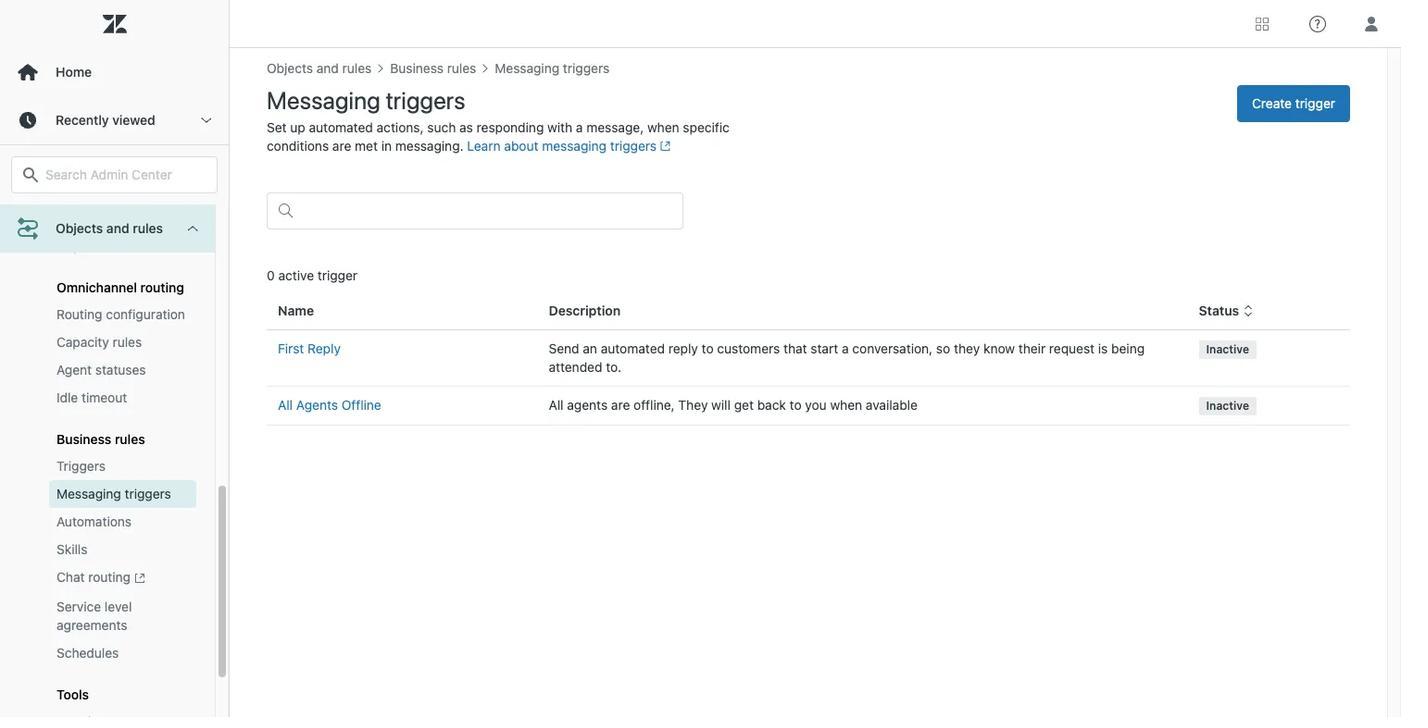 Task type: vqa. For each thing, say whether or not it's contained in the screenshot.
the top routing
yes



Task type: describe. For each thing, give the bounding box(es) containing it.
capacity
[[57, 335, 109, 350]]

objects
[[107, 211, 153, 227]]

capacity rules element
[[57, 334, 142, 352]]

capacity rules
[[57, 335, 142, 350]]

tree inside primary element
[[0, 5, 229, 718]]

service level agreements
[[57, 599, 132, 633]]

tools element
[[57, 687, 89, 703]]

messaging triggers element
[[57, 486, 171, 504]]

objects and rules
[[56, 220, 163, 236]]

idle timeout element
[[57, 389, 127, 408]]

idle
[[57, 390, 78, 406]]

triggers
[[125, 487, 171, 502]]

messaging triggers link
[[49, 481, 196, 509]]

omnichannel routing element
[[57, 280, 184, 296]]

custom
[[57, 211, 104, 227]]

recently viewed button
[[0, 96, 229, 144]]

agent statuses
[[57, 362, 146, 378]]

tools
[[57, 687, 89, 703]]

automations element
[[57, 513, 132, 532]]

chat routing link
[[49, 564, 196, 593]]

and
[[106, 220, 129, 236]]

service level agreements element
[[57, 598, 189, 635]]

viewed
[[112, 112, 155, 128]]

statuses
[[95, 362, 146, 378]]

objects link
[[49, 233, 196, 261]]

routing configuration link
[[49, 301, 196, 329]]

triggers element
[[57, 458, 106, 476]]

triggers link
[[49, 453, 196, 481]]

automations link
[[49, 509, 196, 537]]

omnichannel
[[57, 280, 137, 296]]

objects and rules button
[[0, 205, 215, 253]]

primary element
[[0, 0, 230, 718]]

zendesk products image
[[1256, 17, 1269, 30]]

schedules element
[[57, 644, 119, 663]]

none search field inside primary element
[[2, 157, 227, 194]]

omnichannel routing
[[57, 280, 184, 296]]

recently
[[56, 112, 109, 128]]

service
[[57, 599, 101, 615]]

data importer element
[[57, 713, 139, 718]]

triggers
[[57, 459, 106, 475]]

idle timeout link
[[49, 385, 196, 412]]

rules for business rules
[[115, 432, 145, 448]]



Task type: locate. For each thing, give the bounding box(es) containing it.
objects inside objects link
[[57, 238, 103, 254]]

agent statuses link
[[49, 357, 196, 385]]

1 horizontal spatial routing
[[140, 280, 184, 296]]

agent statuses element
[[57, 362, 146, 380]]

objects element
[[57, 237, 103, 256]]

chat routing element
[[57, 569, 145, 589]]

chat routing
[[57, 570, 131, 586]]

objects and rules group
[[0, 5, 215, 718]]

recently viewed
[[56, 112, 155, 128]]

1 vertical spatial objects
[[57, 238, 103, 254]]

agent
[[57, 362, 92, 378]]

1 vertical spatial routing
[[88, 570, 131, 586]]

objects for objects and rules
[[56, 220, 103, 236]]

capacity rules link
[[49, 329, 196, 357]]

configuration
[[106, 307, 185, 323]]

schedules link
[[49, 640, 196, 667]]

skills element
[[57, 541, 88, 560]]

1 vertical spatial rules
[[113, 335, 142, 350]]

routing up configuration
[[140, 280, 184, 296]]

objects up objects 'element'
[[56, 220, 103, 236]]

0 horizontal spatial routing
[[88, 570, 131, 586]]

agreements
[[57, 617, 127, 633]]

messaging
[[57, 487, 121, 502]]

timeout
[[82, 390, 127, 406]]

automations
[[57, 514, 132, 530]]

None search field
[[2, 157, 227, 194]]

business rules element
[[57, 432, 145, 448]]

routing up level
[[88, 570, 131, 586]]

rules inside objects and rules dropdown button
[[133, 220, 163, 236]]

messaging triggers
[[57, 487, 171, 502]]

2 vertical spatial rules
[[115, 432, 145, 448]]

0 vertical spatial objects
[[56, 220, 103, 236]]

rules
[[133, 220, 163, 236], [113, 335, 142, 350], [115, 432, 145, 448]]

service level agreements link
[[49, 593, 196, 640]]

level
[[105, 599, 132, 615]]

routing
[[57, 307, 102, 323]]

Search Admin Center field
[[45, 167, 206, 183]]

idle timeout
[[57, 390, 127, 406]]

help image
[[1310, 15, 1326, 32]]

home
[[56, 64, 92, 80]]

custom objects element
[[57, 211, 153, 227]]

objects for objects
[[57, 238, 103, 254]]

objects down custom
[[57, 238, 103, 254]]

skills link
[[49, 537, 196, 564]]

tree containing custom objects
[[0, 5, 229, 718]]

business
[[57, 432, 111, 448]]

rules for capacity rules
[[113, 335, 142, 350]]

user menu image
[[1360, 12, 1384, 36]]

routing for omnichannel routing
[[140, 280, 184, 296]]

objects
[[56, 220, 103, 236], [57, 238, 103, 254]]

business rules
[[57, 432, 145, 448]]

rules right the and at left top
[[133, 220, 163, 236]]

chat
[[57, 570, 85, 586]]

rules inside capacity rules element
[[113, 335, 142, 350]]

rules down routing configuration link
[[113, 335, 142, 350]]

skills
[[57, 542, 88, 558]]

routing configuration
[[57, 307, 185, 323]]

schedules
[[57, 645, 119, 661]]

routing
[[140, 280, 184, 296], [88, 570, 131, 586]]

routing configuration element
[[57, 306, 185, 324]]

objects inside objects and rules dropdown button
[[56, 220, 103, 236]]

home button
[[0, 48, 229, 96]]

rules up triggers link in the bottom of the page
[[115, 432, 145, 448]]

0 vertical spatial routing
[[140, 280, 184, 296]]

tree
[[0, 5, 229, 718]]

0 vertical spatial rules
[[133, 220, 163, 236]]

custom objects
[[57, 211, 153, 227]]

routing for chat routing
[[88, 570, 131, 586]]



